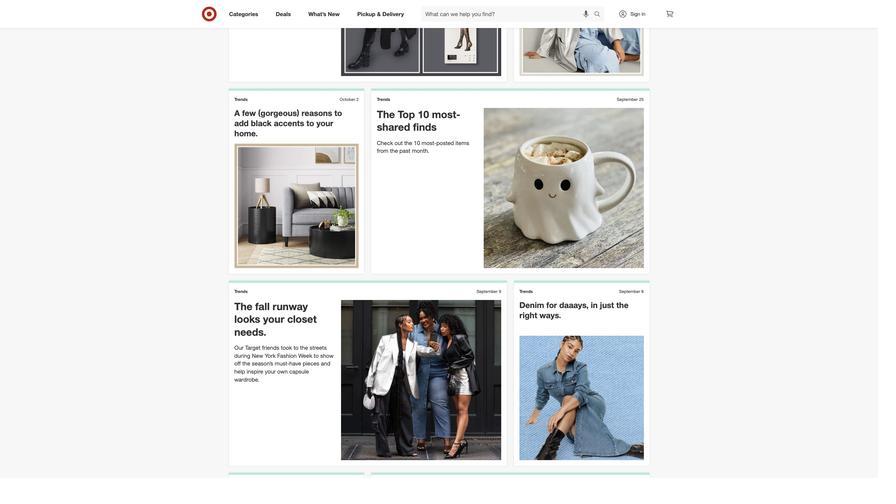 Task type: describe. For each thing, give the bounding box(es) containing it.
the down out
[[390, 148, 398, 155]]

0 vertical spatial in
[[642, 11, 646, 17]]

what's new
[[309, 10, 340, 17]]

the fall runway looks your closet needs. image
[[341, 300, 502, 461]]

fall
[[255, 300, 270, 313]]

your inside a few (gorgeous) reasons to add black accents to your home.
[[317, 118, 334, 128]]

home.
[[235, 128, 258, 138]]

new inside our target friends took to the streets during new york fashion week to show off the season's must-have pieces and help inspire your own capsule wardrobe.
[[252, 353, 263, 360]]

october 2
[[340, 97, 359, 102]]

categories
[[229, 10, 259, 17]]

add
[[235, 118, 249, 128]]

accents
[[274, 118, 305, 128]]

pickup & delivery
[[358, 10, 404, 17]]

check
[[377, 140, 393, 147]]

pickup
[[358, 10, 376, 17]]

sign
[[631, 11, 641, 17]]

what's new link
[[303, 6, 349, 22]]

wardrobe.
[[235, 377, 260, 384]]

black
[[251, 118, 272, 128]]

inspire
[[247, 369, 264, 376]]

york
[[265, 353, 276, 360]]

8
[[642, 289, 644, 294]]

help
[[235, 369, 245, 376]]

september 9
[[477, 289, 502, 294]]

october
[[340, 97, 356, 102]]

0 vertical spatial new
[[328, 10, 340, 17]]

denim
[[520, 300, 545, 310]]

(gorgeous)
[[258, 108, 300, 118]]

What can we help you find? suggestions appear below search field
[[422, 6, 596, 22]]

september left 8 at the right of page
[[620, 289, 641, 294]]

just
[[601, 300, 615, 310]]

daaays,
[[560, 300, 589, 310]]

the fall runway looks your closet needs.
[[235, 300, 317, 338]]

pieces
[[303, 361, 320, 368]]

right
[[520, 310, 538, 320]]

the for the fall runway looks your closet needs.
[[235, 300, 253, 313]]

capsule
[[290, 369, 309, 376]]

posted
[[437, 140, 454, 147]]

the inside denim for daaays, in just the right ways.
[[617, 300, 629, 310]]

shared
[[377, 121, 411, 133]]

took
[[281, 344, 292, 352]]

have
[[290, 361, 301, 368]]

25
[[640, 97, 644, 102]]

from
[[377, 148, 389, 155]]

denim for daaays, in just the right ways.
[[520, 300, 629, 320]]

ways.
[[540, 310, 562, 320]]

a
[[235, 108, 240, 118]]

to right the took on the left bottom of the page
[[294, 344, 299, 352]]

trends for october 2
[[235, 97, 248, 102]]

the up week
[[300, 344, 308, 352]]

out
[[395, 140, 403, 147]]

sign in
[[631, 11, 646, 17]]

a few (gorgeous) reasons to add black accents to your home. image
[[235, 144, 359, 268]]

the right off
[[243, 361, 251, 368]]

9
[[499, 289, 502, 294]]

closet
[[288, 313, 317, 326]]

season's
[[252, 361, 273, 368]]

the for the top 10 most- shared finds
[[377, 108, 395, 121]]

trends for september 8
[[520, 289, 533, 294]]

a few (gorgeous) reasons to add black accents to your home.
[[235, 108, 342, 138]]

categories link
[[223, 6, 267, 22]]

target
[[245, 344, 261, 352]]



Task type: vqa. For each thing, say whether or not it's contained in the screenshot.
The fall runway looks your closet needs. image
yes



Task type: locate. For each thing, give the bounding box(es) containing it.
items
[[456, 140, 470, 147]]

10 up month.
[[414, 140, 420, 147]]

off
[[235, 361, 241, 368]]

the up the past on the top left of page
[[405, 140, 413, 147]]

your down reasons
[[317, 118, 334, 128]]

september
[[617, 97, 639, 102], [477, 289, 498, 294], [620, 289, 641, 294]]

trends for september 25
[[377, 97, 391, 102]]

top
[[398, 108, 415, 121]]

the top 10 most- shared finds
[[377, 108, 461, 133]]

week
[[299, 353, 313, 360]]

dark & dreamy outfit-makers so you can go(th) all out. image
[[341, 0, 502, 76]]

most- up finds
[[432, 108, 461, 121]]

the inside the fall runway looks your closet needs.
[[235, 300, 253, 313]]

10 inside check out the 10 most-posted items from the past month.
[[414, 140, 420, 147]]

in right sign
[[642, 11, 646, 17]]

deals link
[[270, 6, 300, 22]]

deals
[[276, 10, 291, 17]]

in left just
[[591, 300, 598, 310]]

the
[[377, 108, 395, 121], [235, 300, 253, 313]]

new down target
[[252, 353, 263, 360]]

trends up denim
[[520, 289, 533, 294]]

1 vertical spatial new
[[252, 353, 263, 360]]

search button
[[591, 6, 608, 23]]

pickup & delivery link
[[352, 6, 413, 22]]

streets
[[310, 344, 327, 352]]

september left 9
[[477, 289, 498, 294]]

trends for september 9
[[235, 289, 248, 294]]

&
[[377, 10, 381, 17]]

to down october on the top left
[[335, 108, 342, 118]]

sign in link
[[613, 6, 657, 22]]

most- up month.
[[422, 140, 437, 147]]

what's
[[309, 10, 327, 17]]

trends
[[235, 97, 248, 102], [377, 97, 391, 102], [235, 289, 248, 294], [520, 289, 533, 294]]

2
[[357, 97, 359, 102]]

search
[[591, 11, 608, 18]]

september for the top 10 most- shared finds
[[617, 97, 639, 102]]

finds
[[413, 121, 437, 133]]

10
[[418, 108, 430, 121], [414, 140, 420, 147]]

friends
[[262, 344, 280, 352]]

trends up a
[[235, 97, 248, 102]]

september 8
[[620, 289, 644, 294]]

the top 10 most-shared finds image
[[484, 108, 644, 268]]

runway
[[273, 300, 308, 313]]

in inside denim for daaays, in just the right ways.
[[591, 300, 598, 310]]

september 25
[[617, 97, 644, 102]]

past
[[400, 148, 411, 155]]

1 horizontal spatial the
[[377, 108, 395, 121]]

your down fall
[[263, 313, 285, 326]]

fashion
[[277, 353, 297, 360]]

to down reasons
[[307, 118, 315, 128]]

10 up finds
[[418, 108, 430, 121]]

our
[[235, 344, 244, 352]]

new right what's
[[328, 10, 340, 17]]

trends up looks
[[235, 289, 248, 294]]

your
[[317, 118, 334, 128], [263, 313, 285, 326], [265, 369, 276, 376]]

most-
[[432, 108, 461, 121], [422, 140, 437, 147]]

september for the fall runway looks your closet needs.
[[477, 289, 498, 294]]

2 vertical spatial your
[[265, 369, 276, 376]]

month.
[[412, 148, 430, 155]]

your inside the fall runway looks your closet needs.
[[263, 313, 285, 326]]

0 horizontal spatial in
[[591, 300, 598, 310]]

few
[[242, 108, 256, 118]]

trends right 2
[[377, 97, 391, 102]]

10 inside the top 10 most- shared finds
[[418, 108, 430, 121]]

0 horizontal spatial new
[[252, 353, 263, 360]]

1 vertical spatial in
[[591, 300, 598, 310]]

our target friends took to the streets during new york fashion week to show off the season's must-have pieces and help inspire your own capsule wardrobe.
[[235, 344, 334, 384]]

during
[[235, 353, 251, 360]]

1 vertical spatial your
[[263, 313, 285, 326]]

1 vertical spatial the
[[235, 300, 253, 313]]

0 vertical spatial your
[[317, 118, 334, 128]]

most- inside the top 10 most- shared finds
[[432, 108, 461, 121]]

to
[[335, 108, 342, 118], [307, 118, 315, 128], [294, 344, 299, 352], [314, 353, 319, 360]]

check out the 10 most-posted items from the past month.
[[377, 140, 470, 155]]

in
[[642, 11, 646, 17], [591, 300, 598, 310]]

looks
[[235, 313, 261, 326]]

needs.
[[235, 326, 267, 338]]

the inside the top 10 most- shared finds
[[377, 108, 395, 121]]

0 vertical spatial the
[[377, 108, 395, 121]]

reasons
[[302, 108, 333, 118]]

0 vertical spatial most-
[[432, 108, 461, 121]]

your inside our target friends took to the streets during new york fashion week to show off the season's must-have pieces and help inspire your own capsule wardrobe.
[[265, 369, 276, 376]]

delivery
[[383, 10, 404, 17]]

1 horizontal spatial in
[[642, 11, 646, 17]]

most- inside check out the 10 most-posted items from the past month.
[[422, 140, 437, 147]]

and
[[321, 361, 331, 368]]

1 vertical spatial 10
[[414, 140, 420, 147]]

must-
[[275, 361, 290, 368]]

the up looks
[[235, 300, 253, 313]]

the
[[405, 140, 413, 147], [390, 148, 398, 155], [617, 300, 629, 310], [300, 344, 308, 352], [243, 361, 251, 368]]

denim for daaays, in just the right ways. image
[[520, 336, 644, 461]]

your down season's
[[265, 369, 276, 376]]

to down streets
[[314, 353, 319, 360]]

1 horizontal spatial new
[[328, 10, 340, 17]]

own
[[278, 369, 288, 376]]

new
[[328, 10, 340, 17], [252, 353, 263, 360]]

metallics are having a shining moment. image
[[520, 0, 644, 76]]

september left 25
[[617, 97, 639, 102]]

for
[[547, 300, 558, 310]]

the right just
[[617, 300, 629, 310]]

the up shared
[[377, 108, 395, 121]]

show
[[321, 353, 334, 360]]

0 vertical spatial 10
[[418, 108, 430, 121]]

1 vertical spatial most-
[[422, 140, 437, 147]]

0 horizontal spatial the
[[235, 300, 253, 313]]



